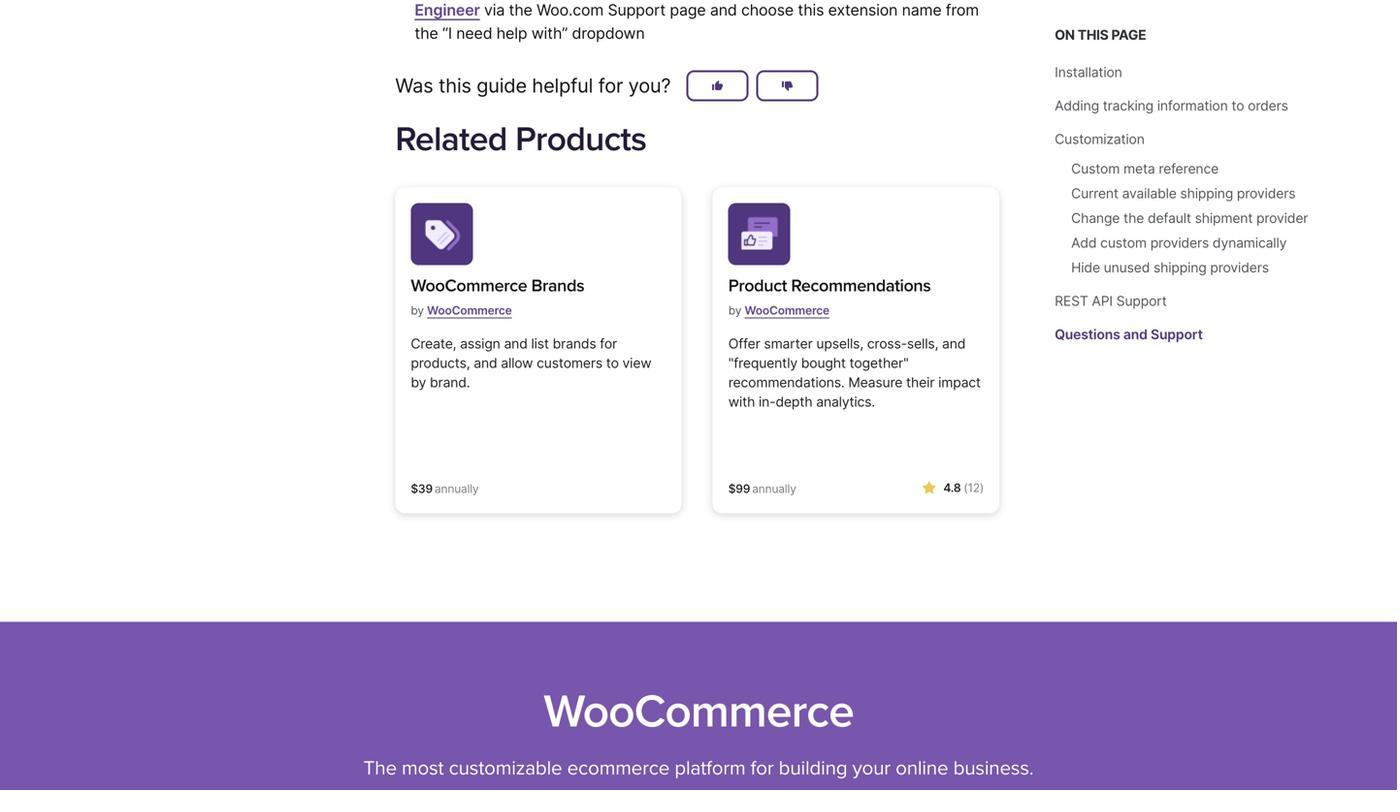Task type: locate. For each thing, give the bounding box(es) containing it.
1 vertical spatial support
[[1116, 293, 1167, 309]]

1 vertical spatial this
[[1078, 27, 1108, 43]]

1 vertical spatial page
[[1111, 27, 1146, 43]]

)
[[980, 481, 984, 495]]

woocommerce link up the "assign" in the left of the page
[[427, 296, 512, 325]]

questions and support link
[[1055, 326, 1203, 343]]

to left view
[[606, 355, 619, 371]]

2 annually from the left
[[752, 482, 796, 496]]

and down the "assign" in the left of the page
[[474, 355, 497, 371]]

for for brands
[[600, 336, 617, 352]]

2 vertical spatial support
[[1151, 326, 1203, 343]]

annually right $39
[[435, 482, 479, 496]]

was this guide helpful for you?
[[395, 74, 671, 97]]

support down hide unused shipping providers link
[[1151, 326, 1203, 343]]

customization link
[[1055, 131, 1145, 147]]

to
[[1232, 98, 1244, 114], [606, 355, 619, 371]]

for for platform
[[751, 757, 774, 781]]

sells,
[[907, 336, 938, 352]]

and up allow
[[504, 336, 528, 352]]

support up questions and support 'link'
[[1116, 293, 1167, 309]]

the
[[509, 0, 532, 19], [415, 24, 438, 42], [1124, 210, 1144, 227]]

current
[[1071, 185, 1118, 202]]

products
[[515, 119, 646, 160]]

$99 annually
[[728, 482, 796, 496]]

1 vertical spatial providers
[[1150, 235, 1209, 251]]

providers up hide unused shipping providers link
[[1150, 235, 1209, 251]]

shipping
[[1180, 185, 1233, 202], [1154, 260, 1207, 276]]

0 vertical spatial the
[[509, 0, 532, 19]]

allow
[[501, 355, 533, 371]]

with
[[728, 394, 755, 410]]

and inside offer smarter upsells, cross-sells, and "frequently bought together" recommendations. measure their impact with in-depth analytics.
[[942, 336, 966, 352]]

related products
[[395, 119, 646, 160]]

customers
[[537, 355, 603, 371]]

create,
[[411, 336, 456, 352]]

brands
[[531, 275, 584, 296]]

this right was
[[439, 74, 471, 97]]

by down products,
[[411, 374, 426, 391]]

the up custom
[[1124, 210, 1144, 227]]

dropdown
[[572, 24, 645, 42]]

by inside "woocommerce brands by woocommerce"
[[411, 304, 424, 318]]

for right brands
[[600, 336, 617, 352]]

was
[[395, 74, 433, 97]]

2 vertical spatial this
[[439, 74, 471, 97]]

by up create,
[[411, 304, 424, 318]]

woocommerce
[[411, 275, 527, 296], [427, 304, 512, 318], [745, 304, 829, 318], [543, 684, 854, 740]]

annually
[[435, 482, 479, 496], [752, 482, 796, 496]]

in-
[[759, 394, 776, 410]]

providers
[[1237, 185, 1296, 202], [1150, 235, 1209, 251], [1210, 260, 1269, 276]]

1 vertical spatial the
[[415, 24, 438, 42]]

2 woocommerce link from the left
[[745, 296, 829, 325]]

2 horizontal spatial the
[[1124, 210, 1144, 227]]

this right choose
[[798, 0, 824, 19]]

by for product
[[728, 304, 742, 318]]

shipping down add custom providers dynamically link
[[1154, 260, 1207, 276]]

change
[[1071, 210, 1120, 227]]

support inside via the woo.com support page and choose this extension name from the "i need help with" dropdown
[[608, 0, 666, 19]]

annually for $39 annually
[[435, 482, 479, 496]]

and left choose
[[710, 0, 737, 19]]

upsells,
[[816, 336, 863, 352]]

support up dropdown
[[608, 0, 666, 19]]

page left choose
[[670, 0, 706, 19]]

0 horizontal spatial the
[[415, 24, 438, 42]]

0 vertical spatial support
[[608, 0, 666, 19]]

the left "i
[[415, 24, 438, 42]]

with"
[[531, 24, 568, 42]]

1 vertical spatial to
[[606, 355, 619, 371]]

providers down dynamically
[[1210, 260, 1269, 276]]

this for on this page
[[1078, 27, 1108, 43]]

0 vertical spatial this
[[798, 0, 824, 19]]

1 vertical spatial for
[[600, 336, 617, 352]]

1 horizontal spatial annually
[[752, 482, 796, 496]]

change the default shipment provider link
[[1071, 210, 1308, 227]]

current available shipping providers link
[[1071, 185, 1296, 202]]

most
[[402, 757, 444, 781]]

providers up provider
[[1237, 185, 1296, 202]]

custom meta reference link
[[1071, 161, 1219, 177]]

0 horizontal spatial this
[[439, 74, 471, 97]]

vote up image
[[712, 79, 723, 92]]

by inside product recommendations by woocommerce
[[728, 304, 742, 318]]

reference
[[1159, 161, 1219, 177]]

for left building
[[751, 757, 774, 781]]

2 horizontal spatial this
[[1078, 27, 1108, 43]]

1 woocommerce link from the left
[[427, 296, 512, 325]]

information
[[1157, 98, 1228, 114]]

1 horizontal spatial woocommerce link
[[745, 296, 829, 325]]

helpful
[[532, 74, 593, 97]]

support
[[608, 0, 666, 19], [1116, 293, 1167, 309], [1151, 326, 1203, 343]]

0 horizontal spatial annually
[[435, 482, 479, 496]]

0 horizontal spatial page
[[670, 0, 706, 19]]

need
[[456, 24, 492, 42]]

0 horizontal spatial to
[[606, 355, 619, 371]]

customizable
[[449, 757, 562, 781]]

for
[[598, 74, 623, 97], [600, 336, 617, 352], [751, 757, 774, 781]]

the inside custom meta reference current available shipping providers change the default shipment provider add custom providers dynamically hide unused shipping providers
[[1124, 210, 1144, 227]]

1 horizontal spatial page
[[1111, 27, 1146, 43]]

annually for $99 annually
[[752, 482, 796, 496]]

annually right $99
[[752, 482, 796, 496]]

adding tracking information to orders
[[1055, 98, 1288, 114]]

by inside create, assign and list brands for products, and allow customers to view by brand.
[[411, 374, 426, 391]]

installation
[[1055, 64, 1122, 81]]

2 vertical spatial the
[[1124, 210, 1144, 227]]

this right on
[[1078, 27, 1108, 43]]

smarter
[[764, 336, 813, 352]]

depth
[[776, 394, 813, 410]]

page inside via the woo.com support page and choose this extension name from the "i need help with" dropdown
[[670, 0, 706, 19]]

(
[[964, 481, 968, 495]]

bought
[[801, 355, 846, 371]]

for left you?
[[598, 74, 623, 97]]

tracking
[[1103, 98, 1154, 114]]

woocommerce link up the "smarter"
[[745, 296, 829, 325]]

1 horizontal spatial this
[[798, 0, 824, 19]]

$39 annually
[[411, 482, 479, 496]]

by down product
[[728, 304, 742, 318]]

1 horizontal spatial the
[[509, 0, 532, 19]]

building
[[779, 757, 847, 781]]

extension
[[828, 0, 898, 19]]

0 vertical spatial page
[[670, 0, 706, 19]]

and
[[710, 0, 737, 19], [1123, 326, 1148, 343], [504, 336, 528, 352], [942, 336, 966, 352], [474, 355, 497, 371]]

via the woo.com support page and choose this extension name from the "i need help with" dropdown
[[415, 0, 979, 42]]

add custom providers dynamically link
[[1071, 235, 1287, 251]]

platform
[[675, 757, 746, 781]]

shipping up shipment
[[1180, 185, 1233, 202]]

questions and support
[[1055, 326, 1203, 343]]

1 vertical spatial shipping
[[1154, 260, 1207, 276]]

online
[[896, 757, 948, 781]]

page up installation link
[[1111, 27, 1146, 43]]

0 horizontal spatial woocommerce link
[[427, 296, 512, 325]]

2 vertical spatial for
[[751, 757, 774, 781]]

1 annually from the left
[[435, 482, 479, 496]]

for inside create, assign and list brands for products, and allow customers to view by brand.
[[600, 336, 617, 352]]

to inside create, assign and list brands for products, and allow customers to view by brand.
[[606, 355, 619, 371]]

shipment
[[1195, 210, 1253, 227]]

to left orders
[[1232, 98, 1244, 114]]

add
[[1071, 235, 1097, 251]]

this
[[798, 0, 824, 19], [1078, 27, 1108, 43], [439, 74, 471, 97]]

and right sells,
[[942, 336, 966, 352]]

1 horizontal spatial to
[[1232, 98, 1244, 114]]

name
[[902, 0, 942, 19]]

custom
[[1071, 161, 1120, 177]]

the up "help"
[[509, 0, 532, 19]]

custom meta reference current available shipping providers change the default shipment provider add custom providers dynamically hide unused shipping providers
[[1071, 161, 1308, 276]]

support for rest
[[1116, 293, 1167, 309]]



Task type: vqa. For each thing, say whether or not it's contained in the screenshot.
BUSINESS
no



Task type: describe. For each thing, give the bounding box(es) containing it.
and down rest api support 'link'
[[1123, 326, 1148, 343]]

woocommerce link for woocommerce
[[427, 296, 512, 325]]

this inside via the woo.com support page and choose this extension name from the "i need help with" dropdown
[[798, 0, 824, 19]]

available
[[1122, 185, 1177, 202]]

hide unused shipping providers link
[[1071, 260, 1269, 276]]

ecommerce
[[567, 757, 670, 781]]

unused
[[1104, 260, 1150, 276]]

create, assign and list brands for products, and allow customers to view by brand.
[[411, 336, 651, 391]]

installation link
[[1055, 64, 1122, 81]]

provider
[[1256, 210, 1308, 227]]

woocommerce brands by woocommerce
[[411, 275, 584, 318]]

0 vertical spatial providers
[[1237, 185, 1296, 202]]

questions
[[1055, 326, 1120, 343]]

adding
[[1055, 98, 1099, 114]]

4.8 ( 12 )
[[943, 481, 984, 495]]

adding tracking information to orders link
[[1055, 98, 1288, 114]]

meta
[[1123, 161, 1155, 177]]

2 vertical spatial providers
[[1210, 260, 1269, 276]]

on this page
[[1055, 27, 1146, 43]]

rest api support
[[1055, 293, 1167, 309]]

"i
[[442, 24, 452, 42]]

brand.
[[430, 374, 470, 391]]

by for woocommerce
[[411, 304, 424, 318]]

the
[[364, 757, 397, 781]]

and inside via the woo.com support page and choose this extension name from the "i need help with" dropdown
[[710, 0, 737, 19]]

products,
[[411, 355, 470, 371]]

orders
[[1248, 98, 1288, 114]]

this for was this guide helpful for you?
[[439, 74, 471, 97]]

product
[[728, 275, 787, 296]]

choose
[[741, 0, 794, 19]]

hide
[[1071, 260, 1100, 276]]

rest api support link
[[1055, 293, 1167, 309]]

custom
[[1100, 235, 1147, 251]]

from
[[946, 0, 979, 19]]

cross-
[[867, 336, 907, 352]]

vote down image
[[781, 79, 793, 92]]

assign
[[460, 336, 500, 352]]

recommendations.
[[728, 374, 845, 391]]

$99
[[728, 482, 750, 496]]

support for questions
[[1151, 326, 1203, 343]]

default
[[1148, 210, 1191, 227]]

customization
[[1055, 131, 1145, 147]]

brands
[[553, 336, 596, 352]]

guide
[[477, 74, 527, 97]]

"frequently
[[728, 355, 798, 371]]

woocommerce brands link
[[411, 273, 584, 299]]

0 vertical spatial to
[[1232, 98, 1244, 114]]

help
[[497, 24, 527, 42]]

analytics.
[[816, 394, 875, 410]]

$39
[[411, 482, 433, 496]]

via
[[484, 0, 505, 19]]

you?
[[628, 74, 671, 97]]

rest
[[1055, 293, 1088, 309]]

woocommerce inside product recommendations by woocommerce
[[745, 304, 829, 318]]

related
[[395, 119, 507, 160]]

12
[[968, 481, 980, 495]]

woo.com
[[537, 0, 604, 19]]

recommendations
[[791, 275, 931, 296]]

api
[[1092, 293, 1113, 309]]

woocommerce link for product
[[745, 296, 829, 325]]

impact
[[938, 374, 981, 391]]

business.
[[953, 757, 1034, 781]]

offer smarter upsells, cross-sells, and "frequently bought together" recommendations. measure their impact with in-depth analytics.
[[728, 336, 981, 410]]

view
[[622, 355, 651, 371]]

offer
[[728, 336, 760, 352]]

on
[[1055, 27, 1075, 43]]

0 vertical spatial shipping
[[1180, 185, 1233, 202]]

product recommendations by woocommerce
[[728, 275, 931, 318]]

the most customizable ecommerce platform for building your online business.
[[364, 757, 1034, 781]]

their
[[906, 374, 935, 391]]

measure
[[848, 374, 903, 391]]

0 vertical spatial for
[[598, 74, 623, 97]]

together"
[[849, 355, 909, 371]]

product recommendations link
[[728, 273, 931, 299]]

dynamically
[[1213, 235, 1287, 251]]

4.8
[[943, 481, 961, 495]]



